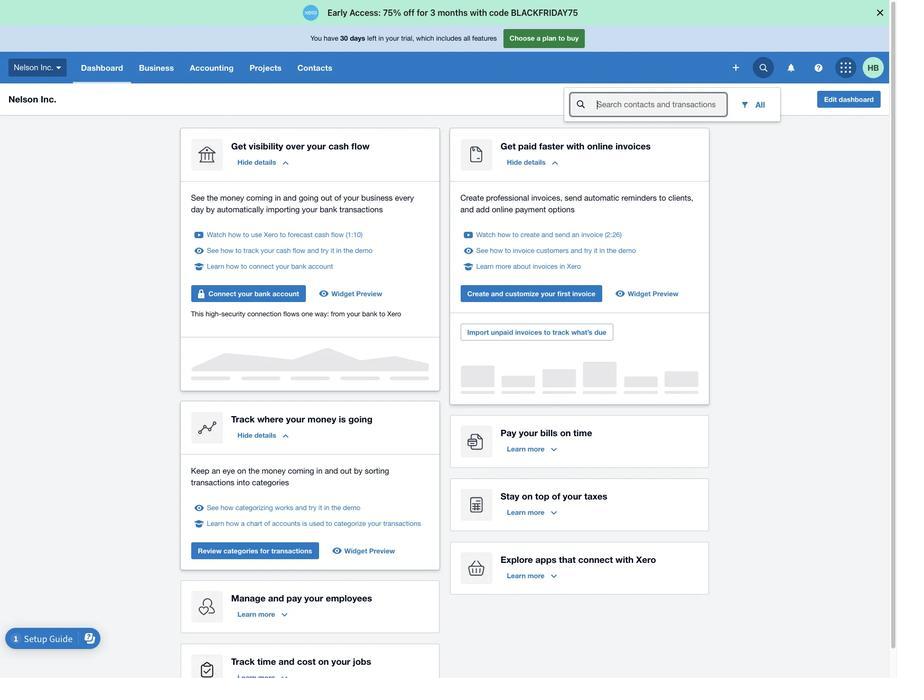 Task type: vqa. For each thing, say whether or not it's contained in the screenshot.
bottommost group
no



Task type: locate. For each thing, give the bounding box(es) containing it.
preview
[[357, 290, 382, 298], [653, 290, 679, 298], [369, 547, 395, 556]]

of left business
[[335, 194, 342, 202]]

preview for get paid faster with online invoices
[[653, 290, 679, 298]]

taxes icon image
[[461, 490, 492, 521]]

and left cost at left
[[279, 657, 295, 668]]

a
[[537, 34, 541, 42], [241, 520, 245, 528]]

transactions down keep
[[191, 478, 235, 487]]

0 vertical spatial track
[[244, 247, 259, 255]]

keep
[[191, 467, 210, 476]]

you
[[311, 34, 322, 42]]

1 horizontal spatial with
[[616, 555, 634, 566]]

see inside see the money coming in and going out of your business every day by automatically importing your bank transactions
[[191, 194, 205, 202]]

learn how a chart of accounts is used to categorize your transactions
[[207, 520, 421, 528]]

learn more
[[507, 445, 545, 454], [507, 509, 545, 517], [507, 572, 545, 581], [238, 611, 275, 619]]

learn more button down the manage
[[231, 606, 294, 623]]

learn
[[207, 263, 224, 271], [477, 263, 494, 271], [507, 445, 526, 454], [507, 509, 526, 517], [207, 520, 224, 528], [507, 572, 526, 581], [238, 611, 256, 619]]

create for create and customize your first invoice
[[468, 290, 490, 298]]

and inside create professional invoices, send automatic reminders to clients, and add online payment options
[[461, 205, 474, 214]]

time
[[574, 428, 593, 439], [257, 657, 276, 668]]

track left where
[[231, 414, 255, 425]]

banking icon image
[[191, 139, 223, 171]]

track money icon image
[[191, 412, 223, 444]]

0 horizontal spatial account
[[273, 290, 299, 298]]

watch how to use xero to forecast cash flow (1:10)
[[207, 231, 363, 239]]

all
[[464, 34, 471, 42]]

hide details down paid
[[507, 158, 546, 167]]

learn down stay
[[507, 509, 526, 517]]

0 vertical spatial an
[[572, 231, 580, 239]]

more down the manage
[[258, 611, 275, 619]]

your inside the "connect your bank account" "button"
[[238, 290, 253, 298]]

on left top on the bottom right of the page
[[522, 491, 533, 502]]

hide details button for visibility
[[231, 154, 295, 171]]

0 vertical spatial categories
[[252, 478, 289, 487]]

svg image
[[841, 62, 852, 73], [760, 64, 768, 72], [733, 65, 740, 71], [56, 66, 61, 69]]

widget
[[332, 290, 355, 298], [628, 290, 651, 298], [345, 547, 368, 556]]

svg image left dashboard at the left of page
[[56, 66, 61, 69]]

0 vertical spatial time
[[574, 428, 593, 439]]

1 vertical spatial online
[[492, 205, 513, 214]]

a left plan
[[537, 34, 541, 42]]

1 horizontal spatial going
[[349, 414, 373, 425]]

banking preview line graph image
[[191, 348, 429, 381]]

how for invoice
[[490, 247, 503, 255]]

the up categorize
[[332, 504, 341, 512]]

1 vertical spatial is
[[302, 520, 307, 528]]

create up import on the right top
[[468, 290, 490, 298]]

0 vertical spatial send
[[565, 194, 582, 202]]

2 vertical spatial money
[[262, 467, 286, 476]]

watch how to create and send an invoice (2:26)
[[477, 231, 622, 239]]

every
[[395, 194, 414, 202]]

2 watch from the left
[[477, 231, 496, 239]]

connection
[[248, 310, 282, 318]]

it right customers
[[594, 247, 598, 255]]

get left visibility
[[231, 141, 246, 152]]

track left the what's
[[553, 328, 570, 337]]

0 vertical spatial money
[[220, 194, 244, 202]]

create up 'add'
[[461, 194, 484, 202]]

try right customers
[[585, 247, 592, 255]]

None search field
[[571, 94, 726, 116]]

have
[[324, 34, 339, 42]]

0 vertical spatial coming
[[247, 194, 273, 202]]

it down "watch how to use xero to forecast cash flow (1:10)" link
[[331, 247, 335, 255]]

categories inside keep an eye on the money coming in and out by sorting transactions into categories
[[252, 478, 289, 487]]

details down paid
[[524, 158, 546, 167]]

1 watch from the left
[[207, 231, 226, 239]]

apps
[[536, 555, 557, 566]]

1 vertical spatial create
[[468, 290, 490, 298]]

is inside learn how a chart of accounts is used to categorize your transactions link
[[302, 520, 307, 528]]

cash right forecast
[[315, 231, 329, 239]]

flows
[[284, 310, 300, 318]]

learn down the explore
[[507, 572, 526, 581]]

to left create
[[513, 231, 519, 239]]

how inside the see how categorizing works and try it in the demo link
[[221, 504, 234, 512]]

send
[[565, 194, 582, 202], [555, 231, 570, 239]]

coming inside see the money coming in and going out of your business every day by automatically importing your bank transactions
[[247, 194, 273, 202]]

features
[[473, 34, 497, 42]]

the down (2:26)
[[607, 247, 617, 255]]

dialog
[[0, 0, 898, 25]]

0 horizontal spatial out
[[321, 194, 332, 202]]

by inside see the money coming in and going out of your business every day by automatically importing your bank transactions
[[206, 205, 215, 214]]

see for see how to track your cash flow and try it in the demo
[[207, 247, 219, 255]]

more left about on the right
[[496, 263, 512, 271]]

1 vertical spatial connect
[[579, 555, 613, 566]]

see how to invoice customers and try it in the demo
[[477, 247, 636, 255]]

account
[[308, 263, 333, 271], [273, 290, 299, 298]]

on right bills
[[561, 428, 571, 439]]

and inside button
[[491, 290, 504, 298]]

2 get from the left
[[501, 141, 516, 152]]

0 vertical spatial track
[[231, 414, 255, 425]]

0 vertical spatial create
[[461, 194, 484, 202]]

track for track where your money is going
[[231, 414, 255, 425]]

to inside banner
[[559, 34, 565, 42]]

details for paid
[[524, 158, 546, 167]]

accounting
[[190, 63, 234, 72]]

details down visibility
[[255, 158, 276, 167]]

jobs
[[353, 657, 371, 668]]

create for create professional invoices, send automatic reminders to clients, and add online payment options
[[461, 194, 484, 202]]

cash
[[329, 141, 349, 152], [315, 231, 329, 239], [276, 247, 291, 255]]

time left cost at left
[[257, 657, 276, 668]]

hide details button down where
[[231, 427, 295, 444]]

0 horizontal spatial money
[[220, 194, 244, 202]]

0 horizontal spatial it
[[319, 504, 322, 512]]

0 horizontal spatial coming
[[247, 194, 273, 202]]

hide details button for paid
[[501, 154, 564, 171]]

your inside the you have 30 days left in your trial, which includes all features
[[386, 34, 399, 42]]

0 vertical spatial invoice
[[582, 231, 603, 239]]

0 horizontal spatial watch
[[207, 231, 226, 239]]

see how to track your cash flow and try it in the demo
[[207, 247, 373, 255]]

an up see how to invoice customers and try it in the demo
[[572, 231, 580, 239]]

keep an eye on the money coming in and out by sorting transactions into categories
[[191, 467, 389, 487]]

used
[[309, 520, 324, 528]]

try up learn how a chart of accounts is used to categorize your transactions
[[309, 504, 317, 512]]

and right works
[[295, 504, 307, 512]]

0 vertical spatial nelson
[[14, 63, 38, 72]]

0 vertical spatial is
[[339, 414, 346, 425]]

more down "apps"
[[528, 572, 545, 581]]

1 get from the left
[[231, 141, 246, 152]]

online down professional
[[492, 205, 513, 214]]

send up options
[[565, 194, 582, 202]]

learn more down stay
[[507, 509, 545, 517]]

see for see how categorizing works and try it in the demo
[[207, 504, 219, 512]]

projects
[[250, 63, 282, 72]]

and up importing
[[283, 194, 297, 202]]

see up day
[[191, 194, 205, 202]]

get visibility over your cash flow
[[231, 141, 370, 152]]

1 track from the top
[[231, 414, 255, 425]]

see the money coming in and going out of your business every day by automatically importing your bank transactions
[[191, 194, 414, 214]]

Search contacts and transactions search field
[[596, 95, 726, 115]]

0 horizontal spatial svg image
[[788, 64, 795, 72]]

day
[[191, 205, 204, 214]]

in inside the see how categorizing works and try it in the demo link
[[324, 504, 330, 512]]

0 horizontal spatial by
[[206, 205, 215, 214]]

to inside create professional invoices, send automatic reminders to clients, and add online payment options
[[659, 194, 667, 202]]

hide for paid
[[507, 158, 522, 167]]

hide down paid
[[507, 158, 522, 167]]

0 vertical spatial flow
[[352, 141, 370, 152]]

the up into in the left of the page
[[249, 467, 260, 476]]

1 horizontal spatial svg image
[[815, 64, 823, 72]]

invoice right the first at the top of the page
[[573, 290, 596, 298]]

0 horizontal spatial get
[[231, 141, 246, 152]]

learn more button down top on the bottom right of the page
[[501, 504, 563, 521]]

learn more button for and
[[231, 606, 294, 623]]

1 horizontal spatial watch
[[477, 231, 496, 239]]

your inside learn how to connect your bank account link
[[276, 263, 289, 271]]

how inside see how to invoice customers and try it in the demo 'link'
[[490, 247, 503, 255]]

to up the "connect your bank account" "button"
[[241, 263, 247, 271]]

0 vertical spatial online
[[587, 141, 613, 152]]

svg image
[[788, 64, 795, 72], [815, 64, 823, 72]]

track down use
[[244, 247, 259, 255]]

and inside keep an eye on the money coming in and out by sorting transactions into categories
[[325, 467, 338, 476]]

left
[[367, 34, 377, 42]]

get paid faster with online invoices
[[501, 141, 651, 152]]

0 horizontal spatial going
[[299, 194, 319, 202]]

demo down (1:10)
[[355, 247, 373, 255]]

nelson inc. button
[[0, 52, 73, 84]]

demo down (2:26)
[[619, 247, 636, 255]]

accounts
[[272, 520, 301, 528]]

to inside learn how a chart of accounts is used to categorize your transactions link
[[326, 520, 332, 528]]

more down top on the bottom right of the page
[[528, 509, 545, 517]]

to up learn how to connect your bank account
[[236, 247, 242, 255]]

how for track
[[221, 247, 234, 255]]

hide down visibility
[[238, 158, 253, 167]]

review categories for transactions
[[198, 547, 312, 556]]

hide details down where
[[238, 431, 276, 440]]

this high-security connection flows one way: from your bank to xero
[[191, 310, 402, 318]]

money inside see the money coming in and going out of your business every day by automatically importing your bank transactions
[[220, 194, 244, 202]]

0 vertical spatial connect
[[249, 263, 274, 271]]

more
[[496, 263, 512, 271], [528, 445, 545, 454], [528, 509, 545, 517], [528, 572, 545, 581], [258, 611, 275, 619]]

1 horizontal spatial coming
[[288, 467, 314, 476]]

0 vertical spatial a
[[537, 34, 541, 42]]

the up the automatically
[[207, 194, 218, 202]]

0 vertical spatial going
[[299, 194, 319, 202]]

1 vertical spatial invoice
[[513, 247, 535, 255]]

how inside see how to track your cash flow and try it in the demo link
[[221, 247, 234, 255]]

see up connect
[[207, 247, 219, 255]]

1 vertical spatial of
[[552, 491, 561, 502]]

the down (1:10)
[[344, 247, 353, 255]]

by right day
[[206, 205, 215, 214]]

create inside create and customize your first invoice button
[[468, 290, 490, 298]]

widget preview for invoices
[[628, 290, 679, 298]]

one
[[302, 310, 313, 318]]

1 vertical spatial coming
[[288, 467, 314, 476]]

1 vertical spatial categories
[[224, 547, 258, 556]]

none search field inside all group
[[571, 94, 726, 116]]

0 horizontal spatial track
[[244, 247, 259, 255]]

in inside learn more about invoices in xero link
[[560, 263, 565, 271]]

0 horizontal spatial an
[[212, 467, 221, 476]]

how for use
[[228, 231, 241, 239]]

learn more down the manage
[[238, 611, 275, 619]]

1 horizontal spatial is
[[339, 414, 346, 425]]

svg image up all popup button
[[733, 65, 740, 71]]

invoice up about on the right
[[513, 247, 535, 255]]

hide details button down paid
[[501, 154, 564, 171]]

money inside keep an eye on the money coming in and out by sorting transactions into categories
[[262, 467, 286, 476]]

and inside see the money coming in and going out of your business every day by automatically importing your bank transactions
[[283, 194, 297, 202]]

in inside keep an eye on the money coming in and out by sorting transactions into categories
[[317, 467, 323, 476]]

widget preview for flow
[[332, 290, 382, 298]]

0 horizontal spatial connect
[[249, 263, 274, 271]]

connect up "connect your bank account"
[[249, 263, 274, 271]]

out
[[321, 194, 332, 202], [341, 467, 352, 476]]

1 horizontal spatial account
[[308, 263, 333, 271]]

nelson
[[14, 63, 38, 72], [8, 94, 38, 105]]

create inside create professional invoices, send automatic reminders to clients, and add online payment options
[[461, 194, 484, 202]]

dashboard
[[81, 63, 123, 72]]

2 vertical spatial of
[[264, 520, 270, 528]]

1 horizontal spatial connect
[[579, 555, 613, 566]]

forecast
[[288, 231, 313, 239]]

by left sorting
[[354, 467, 363, 476]]

in inside see the money coming in and going out of your business every day by automatically importing your bank transactions
[[275, 194, 281, 202]]

hide details button down visibility
[[231, 154, 295, 171]]

1 vertical spatial account
[[273, 290, 299, 298]]

demo up categorize
[[343, 504, 361, 512]]

1 horizontal spatial of
[[335, 194, 342, 202]]

it inside 'link'
[[594, 247, 598, 255]]

in inside see how to track your cash flow and try it in the demo link
[[336, 247, 342, 255]]

1 vertical spatial a
[[241, 520, 245, 528]]

on up into in the left of the page
[[237, 467, 246, 476]]

account up flows
[[273, 290, 299, 298]]

track
[[244, 247, 259, 255], [553, 328, 570, 337]]

how inside learn how to connect your bank account link
[[226, 263, 239, 271]]

to left the what's
[[544, 328, 551, 337]]

invoices icon image
[[461, 139, 492, 171]]

invoice left (2:26)
[[582, 231, 603, 239]]

your inside see how to track your cash flow and try it in the demo link
[[261, 247, 274, 255]]

invoices down customers
[[533, 263, 558, 271]]

see for see the money coming in and going out of your business every day by automatically importing your bank transactions
[[191, 194, 205, 202]]

use
[[251, 231, 262, 239]]

0 vertical spatial nelson inc.
[[14, 63, 54, 72]]

cash right over
[[329, 141, 349, 152]]

1 horizontal spatial get
[[501, 141, 516, 152]]

hide
[[238, 158, 253, 167], [507, 158, 522, 167], [238, 431, 253, 440]]

to left clients,
[[659, 194, 667, 202]]

1 horizontal spatial time
[[574, 428, 593, 439]]

and
[[283, 194, 297, 202], [461, 205, 474, 214], [542, 231, 554, 239], [308, 247, 319, 255], [571, 247, 583, 255], [491, 290, 504, 298], [325, 467, 338, 476], [295, 504, 307, 512], [268, 593, 284, 604], [279, 657, 295, 668]]

and right customers
[[571, 247, 583, 255]]

hide right track money icon
[[238, 431, 253, 440]]

1 vertical spatial by
[[354, 467, 363, 476]]

it up the used
[[319, 504, 322, 512]]

2 horizontal spatial money
[[308, 414, 337, 425]]

see down 'add'
[[477, 247, 488, 255]]

choose a plan to buy
[[510, 34, 579, 42]]

1 vertical spatial an
[[212, 467, 221, 476]]

2 vertical spatial invoices
[[515, 328, 542, 337]]

30
[[341, 34, 348, 42]]

how inside learn how a chart of accounts is used to categorize your transactions link
[[226, 520, 239, 528]]

coming
[[247, 194, 273, 202], [288, 467, 314, 476]]

learn more button down 'pay your bills on time'
[[501, 441, 563, 458]]

1 horizontal spatial flow
[[331, 231, 344, 239]]

2 vertical spatial flow
[[293, 247, 306, 255]]

1 vertical spatial going
[[349, 414, 373, 425]]

widget for invoices
[[628, 290, 651, 298]]

0 vertical spatial with
[[567, 141, 585, 152]]

watch down 'add'
[[477, 231, 496, 239]]

plan
[[543, 34, 557, 42]]

track right projects icon
[[231, 657, 255, 668]]

2 horizontal spatial try
[[585, 247, 592, 255]]

how for chart
[[226, 520, 239, 528]]

navigation
[[73, 52, 726, 84]]

1 horizontal spatial track
[[553, 328, 570, 337]]

hb button
[[863, 52, 890, 84]]

0 horizontal spatial is
[[302, 520, 307, 528]]

the inside 'link'
[[607, 247, 617, 255]]

how for create
[[498, 231, 511, 239]]

on inside keep an eye on the money coming in and out by sorting transactions into categories
[[237, 467, 246, 476]]

demo inside 'link'
[[619, 247, 636, 255]]

xero
[[264, 231, 278, 239], [567, 263, 581, 271], [388, 310, 402, 318], [637, 555, 657, 566]]

2 vertical spatial invoice
[[573, 290, 596, 298]]

out left sorting
[[341, 467, 352, 476]]

a inside banner
[[537, 34, 541, 42]]

0 vertical spatial out
[[321, 194, 332, 202]]

0 vertical spatial account
[[308, 263, 333, 271]]

1 vertical spatial inc.
[[41, 94, 56, 105]]

account down see how to track your cash flow and try it in the demo link on the left top of the page
[[308, 263, 333, 271]]

connect
[[249, 263, 274, 271], [579, 555, 613, 566]]

send up see how to invoice customers and try it in the demo
[[555, 231, 570, 239]]

online
[[587, 141, 613, 152], [492, 205, 513, 214]]

money right where
[[308, 414, 337, 425]]

0 horizontal spatial online
[[492, 205, 513, 214]]

1 horizontal spatial by
[[354, 467, 363, 476]]

widget preview button for invoices
[[611, 285, 685, 302]]

of
[[335, 194, 342, 202], [552, 491, 561, 502], [264, 520, 270, 528]]

1 horizontal spatial an
[[572, 231, 580, 239]]

1 vertical spatial track
[[231, 657, 255, 668]]

an inside keep an eye on the money coming in and out by sorting transactions into categories
[[212, 467, 221, 476]]

connect inside learn how to connect your bank account link
[[249, 263, 274, 271]]

add
[[476, 205, 490, 214]]

banner containing hb
[[0, 25, 890, 122]]

connect right that
[[579, 555, 613, 566]]

edit dashboard button
[[818, 91, 881, 108]]

details for visibility
[[255, 158, 276, 167]]

how inside the watch how to create and send an invoice (2:26) link
[[498, 231, 511, 239]]

2 svg image from the left
[[815, 64, 823, 72]]

1 vertical spatial track
[[553, 328, 570, 337]]

see inside 'link'
[[477, 247, 488, 255]]

money
[[220, 194, 244, 202], [308, 414, 337, 425], [262, 467, 286, 476]]

how inside "watch how to use xero to forecast cash flow (1:10)" link
[[228, 231, 241, 239]]

more for manage and pay your employees
[[258, 611, 275, 619]]

2 track from the top
[[231, 657, 255, 668]]

learn how to connect your bank account
[[207, 263, 333, 271]]

reminders
[[622, 194, 657, 202]]

bank inside see the money coming in and going out of your business every day by automatically importing your bank transactions
[[320, 205, 337, 214]]

of right top on the bottom right of the page
[[552, 491, 561, 502]]

it
[[331, 247, 335, 255], [594, 247, 598, 255], [319, 504, 322, 512]]

details down where
[[255, 431, 276, 440]]

transactions down business
[[340, 205, 383, 214]]

2 horizontal spatial it
[[594, 247, 598, 255]]

an
[[572, 231, 580, 239], [212, 467, 221, 476]]

invoices
[[616, 141, 651, 152], [533, 263, 558, 271], [515, 328, 542, 337]]

1 vertical spatial out
[[341, 467, 352, 476]]

1 horizontal spatial out
[[341, 467, 352, 476]]

learn up connect
[[207, 263, 224, 271]]

all group
[[565, 88, 781, 122]]

1 vertical spatial flow
[[331, 231, 344, 239]]

1 vertical spatial invoices
[[533, 263, 558, 271]]

of right chart
[[264, 520, 270, 528]]

you have 30 days left in your trial, which includes all features
[[311, 34, 497, 42]]

online right faster at the top right of the page
[[587, 141, 613, 152]]

1 horizontal spatial money
[[262, 467, 286, 476]]

2 horizontal spatial of
[[552, 491, 561, 502]]

1 horizontal spatial a
[[537, 34, 541, 42]]

banner
[[0, 25, 890, 122]]

try inside 'link'
[[585, 247, 592, 255]]

invoices right unpaid
[[515, 328, 542, 337]]

that
[[559, 555, 576, 566]]

an left eye
[[212, 467, 221, 476]]

0 vertical spatial by
[[206, 205, 215, 214]]

create and customize your first invoice button
[[461, 285, 603, 302]]



Task type: describe. For each thing, give the bounding box(es) containing it.
to inside see how to invoice customers and try it in the demo 'link'
[[505, 247, 511, 255]]

see how categorizing works and try it in the demo link
[[207, 503, 361, 514]]

manage
[[231, 593, 266, 604]]

learn more for stay
[[507, 509, 545, 517]]

how for works
[[221, 504, 234, 512]]

inc. inside 'popup button'
[[41, 63, 54, 72]]

import unpaid invoices to track what's due
[[468, 328, 607, 337]]

trial,
[[401, 34, 415, 42]]

which
[[416, 34, 434, 42]]

paid
[[519, 141, 537, 152]]

into
[[237, 478, 250, 487]]

visibility
[[249, 141, 283, 152]]

invoices inside learn more about invoices in xero link
[[533, 263, 558, 271]]

learn how to connect your bank account link
[[207, 262, 333, 272]]

learn more button for your
[[501, 441, 563, 458]]

get for get paid faster with online invoices
[[501, 141, 516, 152]]

1 horizontal spatial it
[[331, 247, 335, 255]]

connect for with
[[579, 555, 613, 566]]

coming inside keep an eye on the money coming in and out by sorting transactions into categories
[[288, 467, 314, 476]]

navigation containing dashboard
[[73, 52, 726, 84]]

your inside create and customize your first invoice button
[[541, 290, 556, 298]]

pay
[[501, 428, 517, 439]]

learn more for manage
[[238, 611, 275, 619]]

preview for get visibility over your cash flow
[[357, 290, 382, 298]]

contacts
[[298, 63, 333, 72]]

unpaid
[[491, 328, 514, 337]]

0 horizontal spatial try
[[309, 504, 317, 512]]

add-ons icon image
[[461, 553, 492, 585]]

due
[[595, 328, 607, 337]]

details for where
[[255, 431, 276, 440]]

projects button
[[242, 52, 290, 84]]

get for get visibility over your cash flow
[[231, 141, 246, 152]]

learn more about invoices in xero link
[[477, 262, 581, 272]]

taxes
[[585, 491, 608, 502]]

2 vertical spatial cash
[[276, 247, 291, 255]]

faster
[[540, 141, 564, 152]]

over
[[286, 141, 305, 152]]

days
[[350, 34, 365, 42]]

learn left about on the right
[[477, 263, 494, 271]]

hide details button for where
[[231, 427, 295, 444]]

0 horizontal spatial time
[[257, 657, 276, 668]]

learn more for pay
[[507, 445, 545, 454]]

2 horizontal spatial flow
[[352, 141, 370, 152]]

hide for visibility
[[238, 158, 253, 167]]

where
[[257, 414, 284, 425]]

eye
[[223, 467, 235, 476]]

1 svg image from the left
[[788, 64, 795, 72]]

from
[[331, 310, 345, 318]]

(2:26)
[[605, 231, 622, 239]]

1 vertical spatial with
[[616, 555, 634, 566]]

learn up 'review'
[[207, 520, 224, 528]]

track where your money is going
[[231, 414, 373, 425]]

learn how a chart of accounts is used to categorize your transactions link
[[207, 519, 421, 530]]

connect your bank account button
[[191, 285, 306, 302]]

includes
[[436, 34, 462, 42]]

svg image up the all
[[760, 64, 768, 72]]

transactions inside see the money coming in and going out of your business every day by automatically importing your bank transactions
[[340, 205, 383, 214]]

1 vertical spatial cash
[[315, 231, 329, 239]]

explore apps that connect with xero
[[501, 555, 657, 566]]

0 vertical spatial invoices
[[616, 141, 651, 152]]

how for connect
[[226, 263, 239, 271]]

see how to invoice customers and try it in the demo link
[[477, 246, 636, 256]]

to inside learn how to connect your bank account link
[[241, 263, 247, 271]]

business button
[[131, 52, 182, 84]]

invoice inside see how to invoice customers and try it in the demo 'link'
[[513, 247, 535, 255]]

in inside see how to invoice customers and try it in the demo 'link'
[[600, 247, 605, 255]]

transactions right categorize
[[384, 520, 421, 528]]

watch for get paid faster with online invoices
[[477, 231, 496, 239]]

to inside see how to track your cash flow and try it in the demo link
[[236, 247, 242, 255]]

xero inside "watch how to use xero to forecast cash flow (1:10)" link
[[264, 231, 278, 239]]

invoice inside create and customize your first invoice button
[[573, 290, 596, 298]]

widget for flow
[[332, 290, 355, 298]]

send inside create professional invoices, send automatic reminders to clients, and add online payment options
[[565, 194, 582, 202]]

business
[[139, 63, 174, 72]]

(1:10)
[[346, 231, 363, 239]]

dashboard link
[[73, 52, 131, 84]]

your inside learn how a chart of accounts is used to categorize your transactions link
[[368, 520, 382, 528]]

employees icon image
[[191, 592, 223, 623]]

and down forecast
[[308, 247, 319, 255]]

and left pay
[[268, 593, 284, 604]]

out inside see the money coming in and going out of your business every day by automatically importing your bank transactions
[[321, 194, 332, 202]]

bills icon image
[[461, 426, 492, 458]]

to inside the import unpaid invoices to track what's due button
[[544, 328, 551, 337]]

xero inside learn more about invoices in xero link
[[567, 263, 581, 271]]

to right from
[[380, 310, 386, 318]]

contacts button
[[290, 52, 341, 84]]

account inside "button"
[[273, 290, 299, 298]]

hb
[[868, 63, 880, 72]]

transactions inside button
[[271, 547, 312, 556]]

out inside keep an eye on the money coming in and out by sorting transactions into categories
[[341, 467, 352, 476]]

review
[[198, 547, 222, 556]]

customers
[[537, 247, 569, 255]]

professional
[[486, 194, 529, 202]]

on right cost at left
[[318, 657, 329, 668]]

1 horizontal spatial try
[[321, 247, 329, 255]]

1 vertical spatial nelson inc.
[[8, 94, 56, 105]]

track time and cost on your jobs
[[231, 657, 371, 668]]

edit
[[825, 95, 838, 104]]

0 horizontal spatial with
[[567, 141, 585, 152]]

svg image left "hb"
[[841, 62, 852, 73]]

invoices preview bar graph image
[[461, 362, 699, 394]]

the inside see the money coming in and going out of your business every day by automatically importing your bank transactions
[[207, 194, 218, 202]]

1 vertical spatial nelson
[[8, 94, 38, 105]]

learn down the manage
[[238, 611, 256, 619]]

business
[[362, 194, 393, 202]]

stay
[[501, 491, 520, 502]]

clients,
[[669, 194, 694, 202]]

chart
[[247, 520, 262, 528]]

hide details for where
[[238, 431, 276, 440]]

stay on top of your taxes
[[501, 491, 608, 502]]

and up customers
[[542, 231, 554, 239]]

1 horizontal spatial online
[[587, 141, 613, 152]]

watch how to use xero to forecast cash flow (1:10) link
[[207, 230, 363, 241]]

what's
[[572, 328, 593, 337]]

svg image inside 'nelson inc.' 'popup button'
[[56, 66, 61, 69]]

track inside button
[[553, 328, 570, 337]]

learn more button for on
[[501, 504, 563, 521]]

accounting button
[[182, 52, 242, 84]]

transactions inside keep an eye on the money coming in and out by sorting transactions into categories
[[191, 478, 235, 487]]

bank right from
[[362, 310, 378, 318]]

hide details for visibility
[[238, 158, 276, 167]]

see how categorizing works and try it in the demo
[[207, 504, 361, 512]]

nelson inc. inside 'popup button'
[[14, 63, 54, 72]]

and inside 'link'
[[571, 247, 583, 255]]

widget preview button for flow
[[315, 285, 389, 302]]

0 vertical spatial cash
[[329, 141, 349, 152]]

0 horizontal spatial a
[[241, 520, 245, 528]]

in inside the you have 30 days left in your trial, which includes all features
[[379, 34, 384, 42]]

track for track time and cost on your jobs
[[231, 657, 255, 668]]

by inside keep an eye on the money coming in and out by sorting transactions into categories
[[354, 467, 363, 476]]

learn more button for apps
[[501, 568, 563, 585]]

to inside the watch how to create and send an invoice (2:26) link
[[513, 231, 519, 239]]

see how to track your cash flow and try it in the demo link
[[207, 246, 373, 256]]

first
[[558, 290, 571, 298]]

cost
[[297, 657, 316, 668]]

explore
[[501, 555, 533, 566]]

invoice inside the watch how to create and send an invoice (2:26) link
[[582, 231, 603, 239]]

online inside create professional invoices, send automatic reminders to clients, and add online payment options
[[492, 205, 513, 214]]

options
[[549, 205, 575, 214]]

bank down see how to track your cash flow and try it in the demo link on the left top of the page
[[291, 263, 307, 271]]

more for pay your bills on time
[[528, 445, 545, 454]]

learn down pay
[[507, 445, 526, 454]]

hide details for paid
[[507, 158, 546, 167]]

pay
[[287, 593, 302, 604]]

invoices inside the import unpaid invoices to track what's due button
[[515, 328, 542, 337]]

nelson inside 'popup button'
[[14, 63, 38, 72]]

review categories for transactions button
[[191, 543, 319, 560]]

create and customize your first invoice
[[468, 290, 596, 298]]

more for explore apps that connect with xero
[[528, 572, 545, 581]]

this
[[191, 310, 204, 318]]

learn more for explore
[[507, 572, 545, 581]]

invoices,
[[532, 194, 563, 202]]

payment
[[516, 205, 546, 214]]

hide for where
[[238, 431, 253, 440]]

connect for your
[[249, 263, 274, 271]]

categories inside button
[[224, 547, 258, 556]]

see for see how to invoice customers and try it in the demo
[[477, 247, 488, 255]]

all
[[756, 100, 766, 109]]

to left use
[[243, 231, 249, 239]]

of inside see the money coming in and going out of your business every day by automatically importing your bank transactions
[[335, 194, 342, 202]]

watch for get visibility over your cash flow
[[207, 231, 226, 239]]

automatic
[[585, 194, 620, 202]]

bank inside "button"
[[255, 290, 271, 298]]

0 horizontal spatial of
[[264, 520, 270, 528]]

manage and pay your employees
[[231, 593, 372, 604]]

more for stay on top of your taxes
[[528, 509, 545, 517]]

pay your bills on time
[[501, 428, 593, 439]]

1 vertical spatial money
[[308, 414, 337, 425]]

going inside see the money coming in and going out of your business every day by automatically importing your bank transactions
[[299, 194, 319, 202]]

about
[[514, 263, 531, 271]]

choose
[[510, 34, 535, 42]]

high-
[[206, 310, 222, 318]]

the inside keep an eye on the money coming in and out by sorting transactions into categories
[[249, 467, 260, 476]]

to up see how to track your cash flow and try it in the demo
[[280, 231, 286, 239]]

create
[[521, 231, 540, 239]]

categorizing
[[236, 504, 273, 512]]

connect your bank account
[[209, 290, 299, 298]]

top
[[536, 491, 550, 502]]

1 vertical spatial send
[[555, 231, 570, 239]]

projects icon image
[[191, 655, 223, 679]]

create professional invoices, send automatic reminders to clients, and add online payment options
[[461, 194, 694, 214]]



